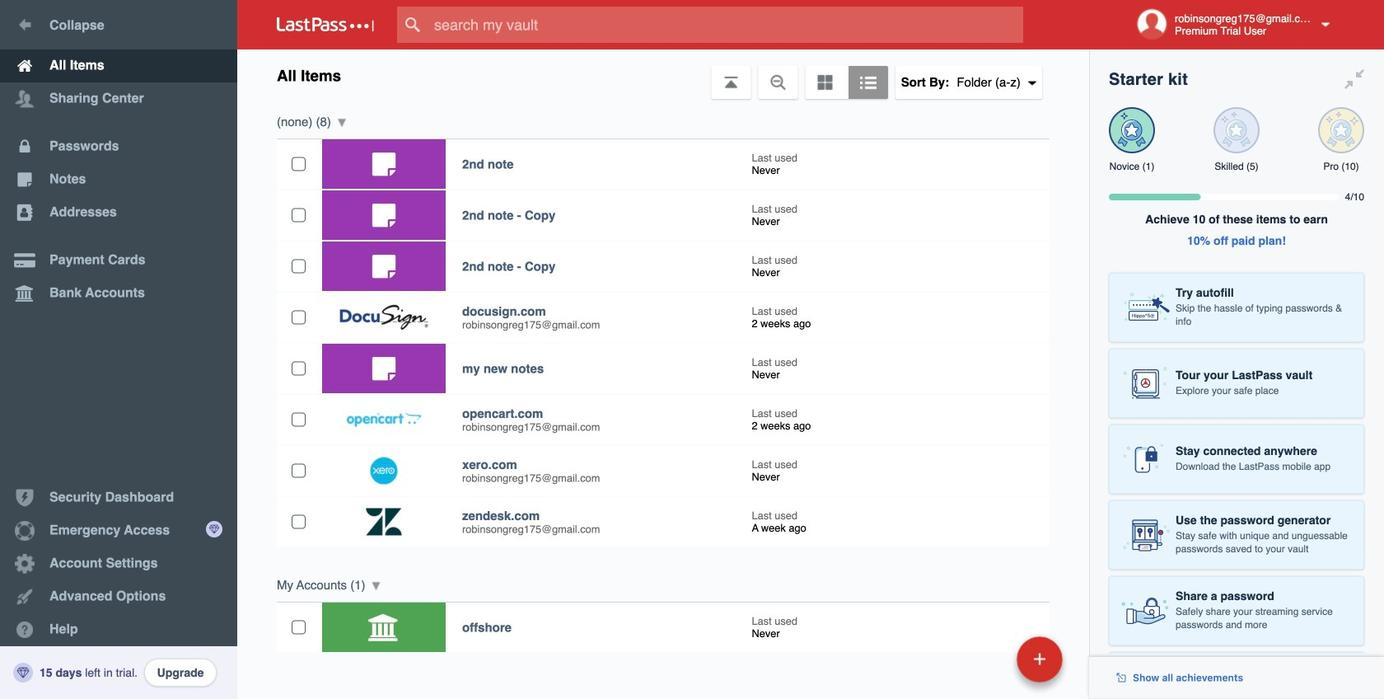 Task type: describe. For each thing, give the bounding box(es) containing it.
main navigation navigation
[[0, 0, 237, 699]]

Search search field
[[397, 7, 1056, 43]]



Task type: locate. For each thing, give the bounding box(es) containing it.
vault options navigation
[[237, 49, 1090, 99]]

lastpass image
[[277, 17, 374, 32]]

new item element
[[904, 636, 1069, 683]]

search my vault text field
[[397, 7, 1056, 43]]

new item navigation
[[904, 631, 1073, 699]]



